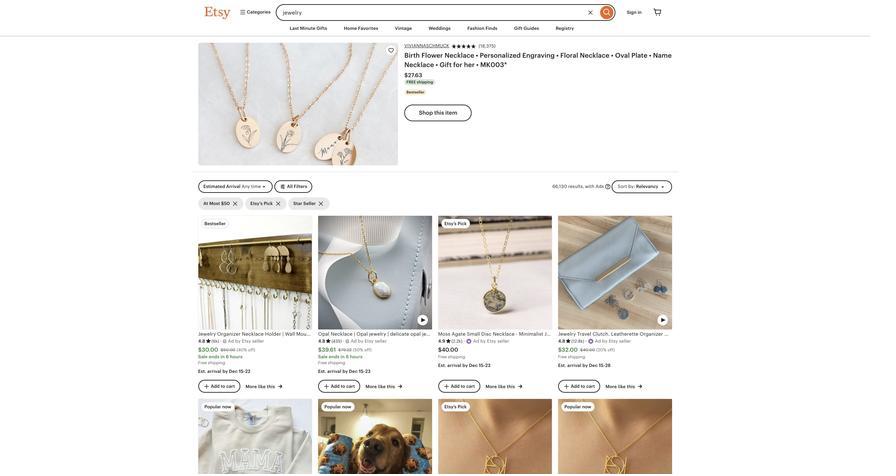 Task type: locate. For each thing, give the bounding box(es) containing it.
star
[[294, 201, 302, 206]]

39.61
[[322, 347, 336, 353]]

4 cart from the left
[[587, 384, 595, 389]]

1 6 from the left
[[226, 354, 229, 359]]

1 more from the left
[[246, 384, 257, 389]]

0 vertical spatial est. arrival by dec 15-23
[[439, 363, 491, 368]]

0 horizontal spatial 40.00
[[442, 347, 459, 353]]

2 more like this link from the left
[[366, 383, 403, 390]]

sale down 39.61
[[318, 354, 328, 359]]

sale
[[198, 354, 208, 359], [318, 354, 328, 359]]

free
[[407, 80, 416, 84]]

product video element for jewelry travel clutch. leatherette organizer wallet with ring roll & zippered pockets image
[[559, 216, 672, 330]]

shipping down (2.2k)
[[448, 354, 466, 359]]

est. arrival by dec 15-23 down $ 39.61 $ 79.22 (50% off) sale ends in 6 hours free shipping
[[318, 369, 371, 374]]

jewelry up (12.8k)
[[559, 331, 576, 337]]

add to cart button for 40.00
[[439, 380, 480, 393]]

1 sale from the left
[[198, 354, 208, 359]]

1 horizontal spatial sale
[[318, 354, 328, 359]]

more like this for 39.61
[[366, 384, 396, 389]]

1 vertical spatial gift
[[440, 61, 452, 68]]

popular now link
[[198, 399, 312, 474], [318, 399, 432, 474], [559, 399, 672, 474]]

22
[[245, 369, 251, 374]]

off) inside $ 30.00 $ 50.00 (40% off) sale ends in 6 hours free shipping
[[248, 347, 255, 352]]

add down $ 39.61 $ 79.22 (50% off) sale ends in 6 hours free shipping
[[331, 384, 340, 389]]

arrival down $ 30.00 $ 50.00 (40% off) sale ends in 6 hours free shipping
[[208, 369, 222, 374]]

1 horizontal spatial hours
[[350, 354, 363, 359]]

1 horizontal spatial organizer
[[399, 331, 423, 337]]

ends down 30.00
[[209, 354, 220, 359]]

1 add to cart button from the left
[[198, 380, 240, 393]]

free down 32.00
[[559, 354, 567, 359]]

jewelry organizer necklace holder | wall mounted rustic wood, necklaces, earrings organizer image
[[198, 216, 312, 330]]

last minute gifts link
[[285, 22, 333, 35]]

50.00
[[224, 347, 236, 352]]

0 horizontal spatial popular
[[205, 404, 221, 409]]

pick inside "etsy's pick" link
[[264, 201, 273, 206]]

estimated
[[204, 184, 225, 189]]

rustic
[[319, 331, 334, 337]]

est. down 32.00
[[559, 363, 567, 368]]

shipping down 27.63
[[417, 80, 433, 84]]

organizer left wallet
[[640, 331, 664, 337]]

4 add to cart from the left
[[571, 384, 595, 389]]

· right (2.2k)
[[464, 339, 465, 344]]

personalized handmade women gold name necklace,  minimalist christmas gift for her,  personalized gift for women who has everything image
[[559, 399, 672, 474]]

by down $ 32.00 $ 40.00 (20% off) free shipping
[[583, 363, 588, 368]]

oval
[[616, 52, 630, 59]]

1 vertical spatial with
[[681, 331, 691, 337]]

etsy's pick
[[251, 201, 273, 206]]

est. down 39.61
[[318, 369, 327, 374]]

in
[[638, 10, 642, 15], [221, 354, 225, 359], [341, 354, 345, 359]]

est. arrival by dec 15-23 down $ 40.00 free shipping
[[439, 363, 491, 368]]

3 now from the left
[[583, 404, 592, 409]]

•
[[476, 52, 479, 59], [557, 52, 559, 59], [612, 52, 614, 59], [650, 52, 652, 59], [436, 61, 438, 68], [477, 61, 479, 68]]

free inside $ 39.61 $ 79.22 (50% off) sale ends in 6 hours free shipping
[[318, 360, 327, 365]]

to
[[221, 384, 225, 389], [341, 384, 345, 389], [461, 384, 466, 389], [581, 384, 586, 389]]

dec
[[469, 363, 478, 368], [589, 363, 598, 368], [229, 369, 238, 374], [349, 369, 358, 374]]

0 vertical spatial with
[[585, 184, 595, 189]]

2 6 from the left
[[346, 354, 349, 359]]

$ right 30.00
[[221, 347, 224, 352]]

popular
[[205, 404, 221, 409], [325, 404, 341, 409], [565, 404, 582, 409]]

2 more like this from the left
[[366, 384, 396, 389]]

ends down 39.61
[[329, 354, 340, 359]]

3 popular from the left
[[565, 404, 582, 409]]

• right plate
[[650, 52, 652, 59]]

2 off) from the left
[[365, 347, 372, 352]]

3 add to cart button from the left
[[439, 380, 480, 393]]

ads
[[596, 184, 604, 189]]

seller
[[304, 201, 316, 206]]

add down the est. arrival by dec 15-22
[[211, 384, 220, 389]]

gift
[[515, 26, 523, 31], [440, 61, 452, 68]]

bestseller down 'most'
[[205, 221, 226, 226]]

1 horizontal spatial gift
[[515, 26, 523, 31]]

off) right (20%
[[608, 347, 615, 352]]

4.8 up 30.00
[[198, 339, 205, 344]]

0 vertical spatial 23
[[485, 363, 491, 368]]

necklace up the (40%
[[242, 331, 264, 337]]

1 vertical spatial etsy's
[[445, 404, 457, 409]]

0 horizontal spatial gift
[[440, 61, 452, 68]]

4.8
[[198, 339, 205, 344], [318, 339, 325, 344], [559, 339, 566, 344]]

2 etsy's from the top
[[445, 404, 457, 409]]

1 jewelry from the left
[[198, 331, 216, 337]]

2 organizer from the left
[[399, 331, 423, 337]]

pick
[[264, 201, 273, 206], [458, 221, 467, 226], [458, 404, 467, 409]]

0 vertical spatial pick
[[264, 201, 273, 206]]

est. arrival by dec 15-28
[[559, 363, 611, 368]]

1 horizontal spatial with
[[681, 331, 691, 337]]

0 horizontal spatial hours
[[230, 354, 243, 359]]

1 to from the left
[[221, 384, 225, 389]]

1 now from the left
[[222, 404, 232, 409]]

6 inside $ 39.61 $ 79.22 (50% off) sale ends in 6 hours free shipping
[[346, 354, 349, 359]]

1 vertical spatial 23
[[365, 369, 371, 374]]

mk003*
[[481, 61, 507, 68]]

personalized
[[480, 52, 521, 59]]

4 add to cart button from the left
[[559, 380, 601, 393]]

arrival down $ 39.61 $ 79.22 (50% off) sale ends in 6 hours free shipping
[[328, 369, 342, 374]]

2 cart from the left
[[347, 384, 355, 389]]

0 horizontal spatial popular now
[[205, 404, 232, 409]]

1 horizontal spatial now
[[342, 404, 352, 409]]

est. arrival by dec 15-23 for 40.00
[[439, 363, 491, 368]]

jewelry organizer necklace holder | wall mounted rustic wood, necklaces, earrings organizer
[[198, 331, 423, 337]]

0 horizontal spatial popular now link
[[198, 399, 312, 474]]

with left "ads"
[[585, 184, 595, 189]]

2 now from the left
[[342, 404, 352, 409]]

2 horizontal spatial 4.8
[[559, 339, 566, 344]]

bestseller
[[407, 90, 425, 94], [205, 221, 226, 226]]

3 to from the left
[[461, 384, 466, 389]]

2 hours from the left
[[350, 354, 363, 359]]

· down travel
[[586, 339, 587, 344]]

zippered
[[719, 331, 741, 337]]

3 off) from the left
[[608, 347, 615, 352]]

2 etsy's pick from the top
[[445, 404, 467, 409]]

0 vertical spatial gift
[[515, 26, 523, 31]]

0 horizontal spatial 4.8
[[198, 339, 205, 344]]

3 · from the left
[[464, 339, 465, 344]]

• right her in the top right of the page
[[477, 61, 479, 68]]

1 horizontal spatial bestseller
[[407, 90, 425, 94]]

cart for 30.00
[[226, 384, 235, 389]]

mounted
[[297, 331, 318, 337]]

personalized mama sweatshirt with kid names on sleeve, mothers day gift, birthday gift for mom, new mom gift, minimalist cool mom sweater image
[[198, 399, 312, 474]]

in right sign
[[638, 10, 642, 15]]

wall
[[285, 331, 295, 337]]

gift inside 'link'
[[515, 26, 523, 31]]

15- for 39.61
[[359, 369, 365, 374]]

2 horizontal spatial in
[[638, 10, 642, 15]]

jewelry travel clutch. leatherette organizer wallet with ring roll & zippered pockets
[[559, 331, 760, 337]]

off) for 30.00
[[248, 347, 255, 352]]

free down 39.61
[[318, 360, 327, 365]]

guides
[[524, 26, 540, 31]]

0 horizontal spatial now
[[222, 404, 232, 409]]

$
[[405, 72, 408, 78], [198, 347, 202, 353], [318, 347, 322, 353], [439, 347, 442, 353], [559, 347, 562, 353], [221, 347, 224, 352], [339, 347, 341, 352], [581, 347, 583, 352]]

2 horizontal spatial organizer
[[640, 331, 664, 337]]

$ down rustic
[[318, 347, 322, 353]]

1 horizontal spatial 4.8
[[318, 339, 325, 344]]

23
[[485, 363, 491, 368], [365, 369, 371, 374]]

0 horizontal spatial with
[[585, 184, 595, 189]]

estimated arrival any time
[[204, 184, 261, 189]]

4.8 for 39.61
[[318, 339, 325, 344]]

2 like from the left
[[378, 384, 386, 389]]

3 popular now link from the left
[[559, 399, 672, 474]]

jewelry up (6k)
[[198, 331, 216, 337]]

necklace up for
[[445, 52, 475, 59]]

more like this link for 39.61
[[366, 383, 403, 390]]

by down $ 40.00 free shipping
[[463, 363, 468, 368]]

pick inside etsy's pick link
[[458, 404, 467, 409]]

0 horizontal spatial 23
[[365, 369, 371, 374]]

1 horizontal spatial popular
[[325, 404, 341, 409]]

star seller
[[294, 201, 316, 206]]

hours inside $ 39.61 $ 79.22 (50% off) sale ends in 6 hours free shipping
[[350, 354, 363, 359]]

est. for 40.00
[[439, 363, 447, 368]]

earrings
[[379, 331, 398, 337]]

3 popular now from the left
[[565, 404, 592, 409]]

off) inside $ 32.00 $ 40.00 (20% off) free shipping
[[608, 347, 615, 352]]

15- for 30.00
[[239, 369, 245, 374]]

moss agate small disc necklace - minimalist jewelry gift for her - 14k gold filled chain dainty, petite, delicate chain - everyday necklace image
[[439, 216, 552, 330]]

hours inside $ 30.00 $ 50.00 (40% off) sale ends in 6 hours free shipping
[[230, 354, 243, 359]]

hours down '(50%'
[[350, 354, 363, 359]]

1 horizontal spatial 40.00
[[583, 347, 596, 352]]

|
[[283, 331, 284, 337]]

1 horizontal spatial 6
[[346, 354, 349, 359]]

ends for 39.61
[[329, 354, 340, 359]]

2 · from the left
[[343, 339, 345, 344]]

4.9
[[439, 339, 446, 344]]

add to cart button down $ 39.61 $ 79.22 (50% off) sale ends in 6 hours free shipping
[[318, 380, 360, 393]]

3 add to cart from the left
[[451, 384, 475, 389]]

shipping
[[417, 80, 433, 84], [448, 354, 466, 359], [568, 354, 586, 359], [208, 360, 225, 365], [328, 360, 346, 365]]

0 horizontal spatial sale
[[198, 354, 208, 359]]

add
[[211, 384, 220, 389], [331, 384, 340, 389], [451, 384, 460, 389], [571, 384, 580, 389]]

6 inside $ 30.00 $ 50.00 (40% off) sale ends in 6 hours free shipping
[[226, 354, 229, 359]]

2 horizontal spatial popular now link
[[559, 399, 672, 474]]

in down 50.00
[[221, 354, 225, 359]]

in down 79.22
[[341, 354, 345, 359]]

2 horizontal spatial popular now
[[565, 404, 592, 409]]

1 horizontal spatial ends
[[329, 354, 340, 359]]

hours for 39.61
[[350, 354, 363, 359]]

0 horizontal spatial in
[[221, 354, 225, 359]]

1 horizontal spatial popular now
[[325, 404, 352, 409]]

1 ends from the left
[[209, 354, 220, 359]]

6 for 30.00
[[226, 354, 229, 359]]

by
[[463, 363, 468, 368], [583, 363, 588, 368], [223, 369, 228, 374], [343, 369, 348, 374]]

est. down 30.00
[[198, 369, 206, 374]]

1 vertical spatial est. arrival by dec 15-23
[[318, 369, 371, 374]]

2 jewelry from the left
[[559, 331, 576, 337]]

1 add to cart from the left
[[211, 384, 235, 389]]

· right (435)
[[343, 339, 345, 344]]

ends inside $ 30.00 $ 50.00 (40% off) sale ends in 6 hours free shipping
[[209, 354, 220, 359]]

· for 30.00
[[220, 339, 222, 344]]

clutch.
[[593, 331, 610, 337]]

6 down 50.00
[[226, 354, 229, 359]]

3 more like this link from the left
[[486, 383, 523, 390]]

item
[[446, 109, 458, 116]]

off) inside $ 39.61 $ 79.22 (50% off) sale ends in 6 hours free shipping
[[365, 347, 372, 352]]

shop
[[419, 109, 433, 116]]

more for 30.00
[[246, 384, 257, 389]]

1 add from the left
[[211, 384, 220, 389]]

like for 30.00
[[258, 384, 266, 389]]

shipping inside $ 39.61 $ 79.22 (50% off) sale ends in 6 hours free shipping
[[328, 360, 346, 365]]

with left ring
[[681, 331, 691, 337]]

add to cart button down the est. arrival by dec 15-22
[[198, 380, 240, 393]]

add to cart button down 'est. arrival by dec 15-28'
[[559, 380, 601, 393]]

4 more like this link from the left
[[606, 383, 643, 390]]

like
[[258, 384, 266, 389], [378, 384, 386, 389], [498, 384, 506, 389], [619, 384, 626, 389]]

product video element for opal necklace | opal jewelry | delicate opal jewelry | necklaces for her | minimalist | opal | minimalist jewelry | gift for her image
[[318, 216, 432, 330]]

more like this link
[[246, 383, 283, 390], [366, 383, 403, 390], [486, 383, 523, 390], [606, 383, 643, 390]]

2 horizontal spatial popular
[[565, 404, 582, 409]]

banner
[[192, 0, 679, 21]]

hours down the (40%
[[230, 354, 243, 359]]

gift left for
[[440, 61, 452, 68]]

cart for 40.00
[[467, 384, 475, 389]]

&
[[715, 331, 718, 337]]

4 like from the left
[[619, 384, 626, 389]]

like for 32.00
[[619, 384, 626, 389]]

0 vertical spatial etsy's pick
[[445, 221, 467, 226]]

add to cart for 30.00
[[211, 384, 235, 389]]

· right (6k)
[[220, 339, 222, 344]]

2 sale from the left
[[318, 354, 328, 359]]

2 add from the left
[[331, 384, 340, 389]]

add down 'est. arrival by dec 15-28'
[[571, 384, 580, 389]]

gift guides
[[515, 26, 540, 31]]

ends inside $ 39.61 $ 79.22 (50% off) sale ends in 6 hours free shipping
[[329, 354, 340, 359]]

add for 30.00
[[211, 384, 220, 389]]

sale inside $ 39.61 $ 79.22 (50% off) sale ends in 6 hours free shipping
[[318, 354, 328, 359]]

1 horizontal spatial 23
[[485, 363, 491, 368]]

more like this for 30.00
[[246, 384, 276, 389]]

in inside $ 39.61 $ 79.22 (50% off) sale ends in 6 hours free shipping
[[341, 354, 345, 359]]

4.8 for 32.00
[[559, 339, 566, 344]]

None search field
[[276, 4, 616, 21]]

add to cart for 40.00
[[451, 384, 475, 389]]

birth
[[405, 52, 420, 59]]

popular now for third popular now link from the right
[[205, 404, 232, 409]]

Search for anything text field
[[276, 4, 599, 21]]

free down 30.00
[[198, 360, 207, 365]]

4 add from the left
[[571, 384, 580, 389]]

free
[[439, 354, 447, 359], [559, 354, 567, 359], [198, 360, 207, 365], [318, 360, 327, 365]]

shipping down 39.61
[[328, 360, 346, 365]]

2 4.8 from the left
[[318, 339, 325, 344]]

2 horizontal spatial off)
[[608, 347, 615, 352]]

by down $ 39.61 $ 79.22 (50% off) sale ends in 6 hours free shipping
[[343, 369, 348, 374]]

est. for 32.00
[[559, 363, 567, 368]]

1 cart from the left
[[226, 384, 235, 389]]

add for 39.61
[[331, 384, 340, 389]]

1 horizontal spatial est. arrival by dec 15-23
[[439, 363, 491, 368]]

0 horizontal spatial 6
[[226, 354, 229, 359]]

1 horizontal spatial in
[[341, 354, 345, 359]]

arrival for 40.00
[[448, 363, 462, 368]]

cart for 39.61
[[347, 384, 355, 389]]

arrival down 32.00
[[568, 363, 582, 368]]

jewelry for 32.00
[[559, 331, 576, 337]]

registry link
[[551, 22, 580, 35]]

shipping inside $ 27.63 free shipping
[[417, 80, 433, 84]]

4.8 up 32.00
[[559, 339, 566, 344]]

etsy's pick link
[[439, 399, 552, 474]]

sign
[[627, 10, 637, 15]]

27.63
[[408, 72, 423, 78]]

in for 30.00
[[221, 354, 225, 359]]

15- for 32.00
[[599, 363, 606, 368]]

more for 39.61
[[366, 384, 377, 389]]

2 ends from the left
[[329, 354, 340, 359]]

·
[[220, 339, 222, 344], [343, 339, 345, 344], [464, 339, 465, 344], [586, 339, 587, 344]]

3 add from the left
[[451, 384, 460, 389]]

1 more like this link from the left
[[246, 383, 283, 390]]

add down $ 40.00 free shipping
[[451, 384, 460, 389]]

1 horizontal spatial popular now link
[[318, 399, 432, 474]]

to for 39.61
[[341, 384, 345, 389]]

bestseller down free
[[407, 90, 425, 94]]

40.00 down (2.2k)
[[442, 347, 459, 353]]

registry
[[556, 26, 575, 31]]

categories
[[246, 10, 271, 15]]

1 more like this from the left
[[246, 384, 276, 389]]

gift guides link
[[509, 22, 545, 35]]

1 horizontal spatial jewelry
[[559, 331, 576, 337]]

1 popular from the left
[[205, 404, 221, 409]]

shipping up the est. arrival by dec 15-22
[[208, 360, 225, 365]]

sale for 30.00
[[198, 354, 208, 359]]

3 more from the left
[[486, 384, 497, 389]]

necklace right floral
[[580, 52, 610, 59]]

0 horizontal spatial ends
[[209, 354, 220, 359]]

$ 27.63 free shipping
[[405, 72, 433, 84]]

40.00 left (20%
[[583, 347, 596, 352]]

by for 30.00
[[223, 369, 228, 374]]

6
[[226, 354, 229, 359], [346, 354, 349, 359]]

to for 30.00
[[221, 384, 225, 389]]

this for 39.61
[[387, 384, 395, 389]]

organizer
[[217, 331, 241, 337], [399, 331, 423, 337], [640, 331, 664, 337]]

arrival
[[226, 184, 241, 189]]

at most $50 link
[[198, 197, 244, 210]]

shipping inside $ 32.00 $ 40.00 (20% off) free shipping
[[568, 354, 586, 359]]

results,
[[569, 184, 585, 189]]

3 cart from the left
[[467, 384, 475, 389]]

0 horizontal spatial jewelry
[[198, 331, 216, 337]]

sale inside $ 30.00 $ 50.00 (40% off) sale ends in 6 hours free shipping
[[198, 354, 208, 359]]

1 horizontal spatial off)
[[365, 347, 372, 352]]

product video element
[[318, 216, 432, 330], [559, 216, 672, 330], [198, 399, 312, 474], [439, 399, 552, 474], [559, 399, 672, 474]]

2 more from the left
[[366, 384, 377, 389]]

shipping down 32.00
[[568, 354, 586, 359]]

menu bar
[[192, 21, 679, 37]]

4 more from the left
[[606, 384, 617, 389]]

2 horizontal spatial now
[[583, 404, 592, 409]]

(2.2k)
[[452, 339, 463, 344]]

2 vertical spatial pick
[[458, 404, 467, 409]]

1 off) from the left
[[248, 347, 255, 352]]

popular now for 3rd popular now link from the left
[[565, 404, 592, 409]]

gift left guides
[[515, 26, 523, 31]]

4 to from the left
[[581, 384, 586, 389]]

0 vertical spatial etsy's
[[445, 221, 457, 226]]

1 · from the left
[[220, 339, 222, 344]]

fashion finds link
[[463, 22, 503, 35]]

jewelry
[[198, 331, 216, 337], [559, 331, 576, 337]]

0 horizontal spatial off)
[[248, 347, 255, 352]]

$ up free
[[405, 72, 408, 78]]

off) right '(50%'
[[365, 347, 372, 352]]

0 horizontal spatial est. arrival by dec 15-23
[[318, 369, 371, 374]]

2 add to cart button from the left
[[318, 380, 360, 393]]

gifts
[[317, 26, 327, 31]]

dec for 40.00
[[469, 363, 478, 368]]

1 like from the left
[[258, 384, 266, 389]]

by down $ 30.00 $ 50.00 (40% off) sale ends in 6 hours free shipping
[[223, 369, 228, 374]]

add to cart button for 30.00
[[198, 380, 240, 393]]

all filters button
[[275, 181, 313, 193]]

product video element for customized monogram necklace, turn your name into a one-of-a-kind statement piece, personalized handmade women gold name necklace image
[[439, 399, 552, 474]]

1 vertical spatial bestseller
[[205, 221, 226, 226]]

(50%
[[353, 347, 364, 352]]

2 to from the left
[[341, 384, 345, 389]]

more like this link for 30.00
[[246, 383, 283, 390]]

0 horizontal spatial organizer
[[217, 331, 241, 337]]

banner containing categories
[[192, 0, 679, 21]]

1 popular now from the left
[[205, 404, 232, 409]]

est. down $ 40.00 free shipping
[[439, 363, 447, 368]]

add to cart button down $ 40.00 free shipping
[[439, 380, 480, 393]]

with
[[585, 184, 595, 189], [681, 331, 691, 337]]

popular for personalized mama sweatshirt with kid names on sleeve, mothers day gift, birthday gift for mom, new mom gift, minimalist cool mom sweater image
[[205, 404, 221, 409]]

4 more like this from the left
[[606, 384, 637, 389]]

arrival down $ 40.00 free shipping
[[448, 363, 462, 368]]

1 vertical spatial etsy's pick
[[445, 404, 467, 409]]

organizer up (6k)
[[217, 331, 241, 337]]

vintage
[[395, 26, 412, 31]]

3 organizer from the left
[[640, 331, 664, 337]]

$ down 4.9
[[439, 347, 442, 353]]

organizer right earrings
[[399, 331, 423, 337]]

this for 32.00
[[627, 384, 635, 389]]

3 4.8 from the left
[[559, 339, 566, 344]]

1 4.8 from the left
[[198, 339, 205, 344]]

in inside $ 30.00 $ 50.00 (40% off) sale ends in 6 hours free shipping
[[221, 354, 225, 359]]

6 down 79.22
[[346, 354, 349, 359]]

like for 39.61
[[378, 384, 386, 389]]

1 popular now link from the left
[[198, 399, 312, 474]]

1 hours from the left
[[230, 354, 243, 359]]

sale down 30.00
[[198, 354, 208, 359]]

popular now
[[205, 404, 232, 409], [325, 404, 352, 409], [565, 404, 592, 409]]

any
[[242, 184, 250, 189]]

est. arrival by dec 15-22
[[198, 369, 251, 374]]

4.8 down rustic
[[318, 339, 325, 344]]

free down 4.9
[[439, 354, 447, 359]]

est. for 39.61
[[318, 369, 327, 374]]

off) right the (40%
[[248, 347, 255, 352]]

2 add to cart from the left
[[331, 384, 355, 389]]



Task type: describe. For each thing, give the bounding box(es) containing it.
free inside $ 30.00 $ 50.00 (40% off) sale ends in 6 hours free shipping
[[198, 360, 207, 365]]

viviannaschmuck link
[[405, 43, 450, 49]]

(18,375)
[[479, 44, 496, 49]]

shop this item link
[[405, 105, 472, 121]]

more for 40.00
[[486, 384, 497, 389]]

79.22
[[341, 347, 352, 352]]

23 for 39.61
[[365, 369, 371, 374]]

engraving
[[523, 52, 555, 59]]

$ down (12.8k)
[[581, 347, 583, 352]]

to for 40.00
[[461, 384, 466, 389]]

floral
[[561, 52, 579, 59]]

3 like from the left
[[498, 384, 506, 389]]

$ 40.00 free shipping
[[439, 347, 466, 359]]

(6k)
[[212, 339, 219, 344]]

shipping inside $ 40.00 free shipping
[[448, 354, 466, 359]]

add to cart for 39.61
[[331, 384, 355, 389]]

this for 40.00
[[507, 384, 515, 389]]

fashion finds
[[468, 26, 498, 31]]

• left floral
[[557, 52, 559, 59]]

ends for 30.00
[[209, 354, 220, 359]]

wood,
[[335, 331, 350, 337]]

1 organizer from the left
[[217, 331, 241, 337]]

at
[[204, 201, 208, 206]]

sign in button
[[622, 6, 647, 19]]

vintage link
[[390, 22, 418, 35]]

wallet
[[665, 331, 680, 337]]

add for 32.00
[[571, 384, 580, 389]]

30.00
[[202, 347, 218, 353]]

0 horizontal spatial bestseller
[[205, 221, 226, 226]]

4 · from the left
[[586, 339, 587, 344]]

arrival for 32.00
[[568, 363, 582, 368]]

for
[[454, 61, 463, 68]]

star seller link
[[288, 197, 330, 210]]

1 etsy's pick from the top
[[445, 221, 467, 226]]

by for 32.00
[[583, 363, 588, 368]]

• left oval
[[612, 52, 614, 59]]

(12.8k)
[[572, 339, 585, 344]]

flower
[[422, 52, 443, 59]]

66,130
[[553, 184, 567, 189]]

$ down (435)
[[339, 347, 341, 352]]

40.00 inside $ 40.00 free shipping
[[442, 347, 459, 353]]

now for personalized handmade women gold name necklace,  minimalist christmas gift for her,  personalized gift for women who has everything "image"
[[583, 404, 592, 409]]

shipping inside $ 30.00 $ 50.00 (40% off) sale ends in 6 hours free shipping
[[208, 360, 225, 365]]

$ 30.00 $ 50.00 (40% off) sale ends in 6 hours free shipping
[[198, 347, 255, 365]]

est. arrival by dec 15-23 for 39.61
[[318, 369, 371, 374]]

$ 39.61 $ 79.22 (50% off) sale ends in 6 hours free shipping
[[318, 347, 372, 365]]

4.8 for 30.00
[[198, 339, 205, 344]]

sign in
[[627, 10, 642, 15]]

opal necklace | opal jewelry | delicate opal jewelry | necklaces for her | minimalist | opal | minimalist jewelry | gift for her image
[[318, 216, 432, 330]]

free inside $ 32.00 $ 40.00 (20% off) free shipping
[[559, 354, 567, 359]]

0 vertical spatial bestseller
[[407, 90, 425, 94]]

sale for 39.61
[[318, 354, 328, 359]]

jewelry travel clutch. leatherette organizer wallet with ring roll & zippered pockets image
[[559, 216, 672, 330]]

pockets
[[742, 331, 760, 337]]

off) for 32.00
[[608, 347, 615, 352]]

popular for personalized handmade women gold name necklace,  minimalist christmas gift for her,  personalized gift for women who has everything "image"
[[565, 404, 582, 409]]

more like this link for 32.00
[[606, 383, 643, 390]]

2 popular now from the left
[[325, 404, 352, 409]]

40.00 inside $ 32.00 $ 40.00 (20% off) free shipping
[[583, 347, 596, 352]]

weddings
[[429, 26, 451, 31]]

66,130 results,
[[553, 184, 585, 189]]

dec for 30.00
[[229, 369, 238, 374]]

her
[[464, 61, 475, 68]]

to for 32.00
[[581, 384, 586, 389]]

travel
[[578, 331, 592, 337]]

cart for 32.00
[[587, 384, 595, 389]]

necklace up 27.63
[[405, 61, 434, 68]]

with ads
[[585, 184, 604, 189]]

32.00
[[562, 347, 578, 353]]

filters
[[294, 184, 307, 189]]

$ left 50.00
[[198, 347, 202, 353]]

ring
[[692, 331, 703, 337]]

viviannaschmuck
[[405, 43, 450, 48]]

home favorites
[[344, 26, 379, 31]]

leatherette
[[612, 331, 639, 337]]

add to cart button for 39.61
[[318, 380, 360, 393]]

• left personalized
[[476, 52, 479, 59]]

by for 40.00
[[463, 363, 468, 368]]

in inside button
[[638, 10, 642, 15]]

more like this for 32.00
[[606, 384, 637, 389]]

more for 32.00
[[606, 384, 617, 389]]

in for 39.61
[[341, 354, 345, 359]]

$ inside $ 40.00 free shipping
[[439, 347, 442, 353]]

product video element for personalized mama sweatshirt with kid names on sleeve, mothers day gift, birthday gift for mom, new mom gift, minimalist cool mom sweater image
[[198, 399, 312, 474]]

most
[[209, 201, 220, 206]]

· for 40.00
[[464, 339, 465, 344]]

minute
[[300, 26, 316, 31]]

(435)
[[332, 339, 342, 344]]

2 popular from the left
[[325, 404, 341, 409]]

free inside $ 40.00 free shipping
[[439, 354, 447, 359]]

at most $50
[[204, 201, 230, 206]]

hours for 30.00
[[230, 354, 243, 359]]

necklaces,
[[351, 331, 377, 337]]

customized monogram necklace, turn your name into a one-of-a-kind statement piece, personalized handmade women gold name necklace image
[[439, 399, 552, 474]]

est. for 30.00
[[198, 369, 206, 374]]

23 for 40.00
[[485, 363, 491, 368]]

home favorites link
[[339, 22, 384, 35]]

plate
[[632, 52, 648, 59]]

add for 40.00
[[451, 384, 460, 389]]

categories button
[[234, 6, 274, 19]]

arrival for 30.00
[[208, 369, 222, 374]]

product video element for personalized handmade women gold name necklace,  minimalist christmas gift for her,  personalized gift for women who has everything "image"
[[559, 399, 672, 474]]

home
[[344, 26, 357, 31]]

none search field inside banner
[[276, 4, 616, 21]]

time
[[251, 184, 261, 189]]

$ up 'est. arrival by dec 15-28'
[[559, 347, 562, 353]]

finds
[[486, 26, 498, 31]]

6 for 39.61
[[346, 354, 349, 359]]

roll
[[704, 331, 713, 337]]

holder
[[265, 331, 281, 337]]

1 etsy's from the top
[[445, 221, 457, 226]]

1 vertical spatial pick
[[458, 221, 467, 226]]

weddings link
[[424, 22, 456, 35]]

add to cart button for 32.00
[[559, 380, 601, 393]]

add to cart for 32.00
[[571, 384, 595, 389]]

sort
[[618, 184, 628, 189]]

by for 39.61
[[343, 369, 348, 374]]

· for 39.61
[[343, 339, 345, 344]]

sort by: relevancy
[[618, 184, 659, 189]]

shop this item
[[419, 109, 458, 116]]

$ inside $ 27.63 free shipping
[[405, 72, 408, 78]]

• down flower
[[436, 61, 438, 68]]

relevancy
[[637, 184, 659, 189]]

now for personalized mama sweatshirt with kid names on sleeve, mothers day gift, birthday gift for mom, new mom gift, minimalist cool mom sweater image
[[222, 404, 232, 409]]

gift inside birth flower necklace • personalized engraving • floral necklace • oval plate • name necklace • gift for her • mk003*
[[440, 61, 452, 68]]

(20%
[[597, 347, 607, 352]]

this for 30.00
[[267, 384, 275, 389]]

last minute gifts
[[290, 26, 327, 31]]

off) for 39.61
[[365, 347, 372, 352]]

dec for 32.00
[[589, 363, 598, 368]]

etsy's inside etsy's pick link
[[445, 404, 457, 409]]

2 popular now link from the left
[[318, 399, 432, 474]]

birth flower necklace • personalized engraving • floral necklace • oval plate • name necklace • gift for her • mk003*
[[405, 52, 672, 68]]

birth flower necklace • personalized engraving • floral necklace • oval plate • name necklace • gift for her • mk003* link
[[405, 52, 672, 68]]

etsy's pick link
[[245, 197, 287, 210]]

by:
[[629, 184, 636, 189]]

15- for 40.00
[[479, 363, 485, 368]]

menu bar containing last minute gifts
[[192, 21, 679, 37]]

dec for 39.61
[[349, 369, 358, 374]]

customized dog socks -- put your cute dog on custom socks, dog lovers, dog gift, cute dog personalized, dog gift socks, fathers day gift image
[[318, 399, 432, 474]]

last
[[290, 26, 299, 31]]

fashion
[[468, 26, 485, 31]]

jewelry for 30.00
[[198, 331, 216, 337]]

name
[[654, 52, 672, 59]]

$ 32.00 $ 40.00 (20% off) free shipping
[[559, 347, 615, 359]]

3 more like this from the left
[[486, 384, 517, 389]]

arrival for 39.61
[[328, 369, 342, 374]]



Task type: vqa. For each thing, say whether or not it's contained in the screenshot.
15- corresponding to 32.00
yes



